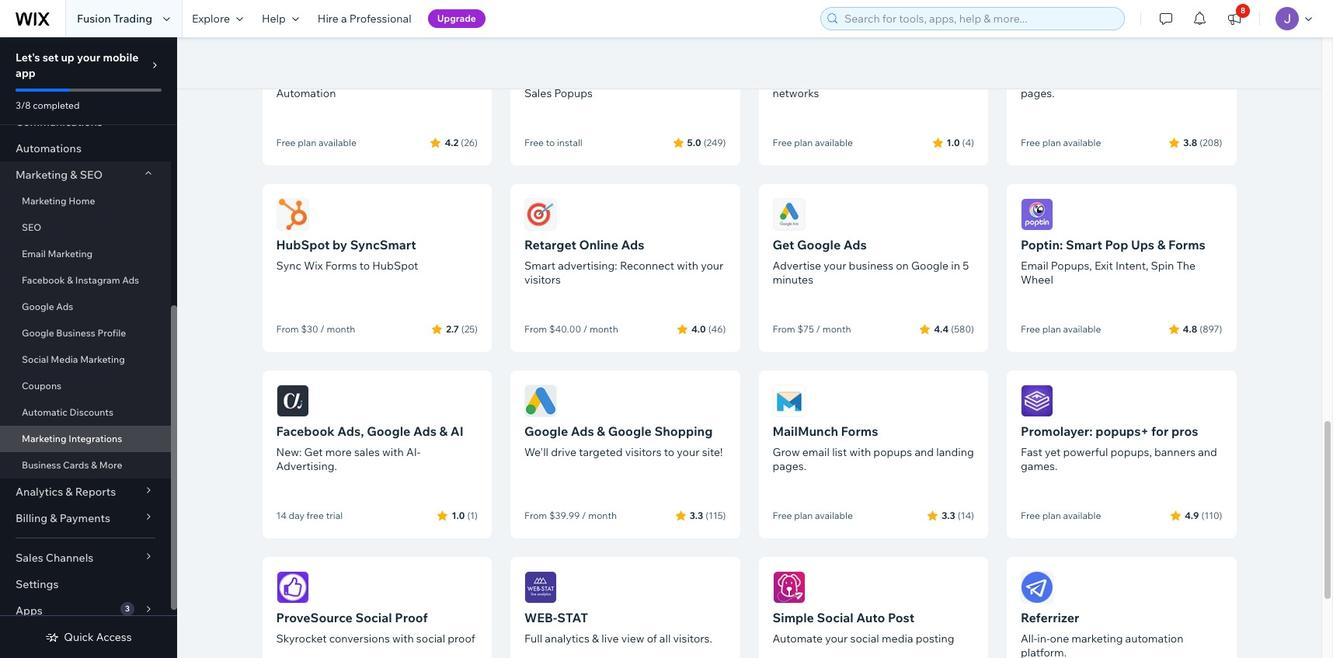 Task type: vqa. For each thing, say whether or not it's contained in the screenshot.


Task type: describe. For each thing, give the bounding box(es) containing it.
(4)
[[962, 136, 975, 148]]

forms for &
[[1169, 237, 1206, 253]]

free for 4.2 (26)
[[276, 137, 296, 148]]

seo inside seo link
[[22, 221, 41, 233]]

fusion trading
[[77, 12, 152, 26]]

1 vertical spatial business
[[22, 459, 61, 471]]

on inside ads on google, fb, instagram and 500+ networks
[[795, 72, 808, 86]]

minutes
[[773, 273, 814, 287]]

proof
[[448, 632, 475, 646]]

get inside facebook ads, google ads & ai new: get more sales with ai- advertising.
[[304, 445, 323, 459]]

ai-
[[406, 445, 421, 459]]

provesource social proof skyrocket conversions with social proof
[[276, 610, 475, 646]]

& inside web-stat full analytics & live view of all visitors.
[[592, 632, 599, 646]]

(46)
[[708, 323, 726, 335]]

0 horizontal spatial hubspot
[[276, 237, 330, 253]]

coupons
[[22, 380, 61, 392]]

grow email list with popups and landing pages. link
[[1021, 12, 1223, 113]]

free for 1.0 (4)
[[773, 137, 792, 148]]

marketing home link
[[0, 188, 171, 214]]

live
[[602, 632, 619, 646]]

your inside google ads & google shopping we'll drive targeted visitors to your site!
[[677, 445, 700, 459]]

automation
[[1126, 632, 1184, 646]]

smart inside retarget online ads smart advertising: reconnect with your visitors
[[525, 259, 556, 273]]

marketing up the facebook & instagram ads
[[48, 248, 93, 260]]

forms inside mailmunch forms grow email list with popups and landing pages.
[[841, 424, 878, 439]]

available for 1.0 (4)
[[815, 137, 853, 148]]

instagram inside ads on google, fb, instagram and 500+ networks
[[871, 72, 923, 86]]

month for advertising:
[[590, 323, 618, 335]]

(110)
[[1202, 509, 1223, 521]]

post
[[888, 610, 915, 626]]

powerful
[[1063, 445, 1108, 459]]

web-stat logo image
[[525, 571, 557, 604]]

channels
[[46, 551, 94, 565]]

& inside dropdown button
[[50, 511, 57, 525]]

visitors for google
[[625, 445, 662, 459]]

to inside google ads & google shopping we'll drive targeted visitors to your site!
[[664, 445, 675, 459]]

plan for 1.0
[[794, 137, 813, 148]]

month for your
[[823, 323, 851, 335]]

help
[[262, 12, 286, 26]]

platform.
[[1021, 646, 1067, 658]]

$30
[[301, 323, 318, 335]]

simple social auto post logo image
[[773, 571, 805, 604]]

month for wix
[[327, 323, 355, 335]]

available for 4.2 (26)
[[319, 137, 357, 148]]

4.0
[[692, 323, 706, 335]]

3.3 (14)
[[942, 509, 975, 521]]

4.4 (580)
[[934, 323, 975, 335]]

hire a professional link
[[308, 0, 421, 37]]

coupons link
[[0, 373, 171, 399]]

google ads link
[[0, 294, 171, 320]]

automate
[[773, 632, 823, 646]]

grow email list with popups and landing pages.
[[1021, 72, 1223, 100]]

ups inside the poptin: smart pop ups & forms email popups, exit intent, spin the wheel
[[1132, 237, 1155, 253]]

google left in
[[912, 259, 949, 273]]

2.7
[[446, 323, 459, 335]]

referrizer logo image
[[1021, 571, 1054, 604]]

poptin: smart pop ups & forms email popups, exit intent, spin the wheel
[[1021, 237, 1206, 287]]

to inside the hubspot by syncsmart sync wix forms to hubspot
[[360, 259, 370, 273]]

google up we'll
[[525, 424, 568, 439]]

marketing for &
[[16, 168, 68, 182]]

visitors.
[[673, 632, 713, 646]]

trading
[[113, 12, 152, 26]]

social media marketing
[[22, 354, 125, 365]]

ads,
[[338, 424, 364, 439]]

pros
[[1172, 424, 1199, 439]]

(25)
[[461, 323, 478, 335]]

ads down email marketing link
[[122, 274, 139, 286]]

mailmunch forms grow email list with popups and landing pages.
[[773, 424, 974, 473]]

landing inside mailmunch forms grow email list with popups and landing pages.
[[937, 445, 974, 459]]

smart inside the poptin: smart pop ups & forms email popups, exit intent, spin the wheel
[[1066, 237, 1103, 253]]

retarget online ads smart advertising: reconnect with your visitors
[[525, 237, 724, 287]]

spin
[[1151, 259, 1174, 273]]

and inside ads on google, fb, instagram and 500+ networks
[[925, 72, 944, 86]]

communications
[[16, 115, 103, 129]]

advertise
[[773, 259, 822, 273]]

retarget online ads logo image
[[525, 198, 557, 231]]

up
[[61, 51, 74, 65]]

quick access button
[[45, 630, 132, 644]]

let's set up your mobile app
[[16, 51, 139, 80]]

free for 3.8 (208)
[[1021, 137, 1041, 148]]

get inside get google ads advertise your business on google in 5 minutes
[[773, 237, 795, 253]]

popups inside grow email list with popups and landing pages.
[[1122, 72, 1161, 86]]

& inside "dropdown button"
[[70, 168, 77, 182]]

sales inside 'discount pop ups & coupon code sales popups'
[[525, 86, 552, 100]]

social for provesource
[[355, 610, 392, 626]]

wheel
[[1021, 273, 1054, 287]]

marketing for integrations
[[22, 433, 67, 445]]

facebook for &
[[22, 274, 65, 286]]

plan for 3.8
[[1043, 137, 1061, 148]]

landing inside grow email list with popups and landing pages.
[[1185, 72, 1223, 86]]

fb,
[[853, 72, 869, 86]]

ads inside get google ads advertise your business on google in 5 minutes
[[844, 237, 867, 253]]

cards
[[63, 459, 89, 471]]

get google ads logo image
[[773, 198, 805, 231]]

grow inside grow email list with popups and landing pages.
[[1021, 72, 1048, 86]]

free plan available for 3.8 (208)
[[1021, 137, 1101, 148]]

ups inside 'discount pop ups & coupon code sales popups'
[[595, 72, 615, 86]]

free plan available for 1.0 (4)
[[773, 137, 853, 148]]

& inside 'discount pop ups & coupon code sales popups'
[[617, 72, 624, 86]]

auto
[[857, 610, 886, 626]]

automation
[[276, 86, 336, 100]]

with inside mailmunch forms grow email list with popups and landing pages.
[[850, 445, 871, 459]]

sales channels button
[[0, 545, 171, 571]]

facebook ads, google ads & ai new: get more sales with ai- advertising.
[[276, 424, 464, 473]]

list inside mailmunch forms grow email list with popups and landing pages.
[[832, 445, 847, 459]]

marketing & seo
[[16, 168, 103, 182]]

in-
[[1038, 632, 1050, 646]]

and inside grow email list with popups and landing pages.
[[1163, 72, 1182, 86]]

1 horizontal spatial to
[[546, 137, 555, 148]]

3.3 for mailmunch forms
[[942, 509, 956, 521]]

8
[[1241, 5, 1246, 16]]

code
[[670, 72, 697, 86]]

business cards & more
[[22, 459, 122, 471]]

2.7 (25)
[[446, 323, 478, 335]]

(115)
[[706, 509, 726, 521]]

email inside grow email list with popups and landing pages.
[[1051, 72, 1078, 86]]

more
[[99, 459, 122, 471]]

free plan available for 4.2 (26)
[[276, 137, 357, 148]]

sales
[[354, 445, 380, 459]]

pop for email
[[363, 72, 383, 86]]

of
[[647, 632, 657, 646]]

retarget
[[525, 237, 577, 253]]

sync
[[276, 259, 302, 273]]

plan for 4.2
[[298, 137, 316, 148]]

drive
[[551, 445, 577, 459]]

/ for advertise
[[816, 323, 821, 335]]

3
[[125, 604, 130, 614]]

business
[[849, 259, 894, 273]]

free plan available for 4.9 (110)
[[1021, 510, 1101, 521]]

sales inside popup button
[[16, 551, 43, 565]]

billing & payments button
[[0, 505, 171, 532]]

hire
[[318, 12, 339, 26]]

ads up the google business profile
[[56, 301, 73, 312]]

integrations
[[69, 433, 122, 445]]

& down email marketing
[[67, 274, 73, 286]]

your inside retarget online ads smart advertising: reconnect with your visitors
[[701, 259, 724, 273]]

14 day free trial
[[276, 510, 343, 521]]

month for shopping
[[588, 510, 617, 521]]

grow inside mailmunch forms grow email list with popups and landing pages.
[[773, 445, 800, 459]]

mobile
[[103, 51, 139, 65]]

google inside facebook ads, google ads & ai new: get more sales with ai- advertising.
[[367, 424, 411, 439]]

discount pop ups & coupon code sales popups
[[525, 72, 697, 100]]

5.0
[[687, 136, 701, 148]]

marketing
[[1072, 632, 1123, 646]]

discount pop ups & coupon code sales popups link
[[525, 12, 726, 113]]

(26)
[[461, 136, 478, 148]]

google up the google business profile
[[22, 301, 54, 312]]

4.8
[[1183, 323, 1198, 335]]

social for simple
[[817, 610, 854, 626]]

upgrade button
[[428, 9, 486, 28]]

1 horizontal spatial hubspot
[[372, 259, 418, 273]]

4.9
[[1185, 509, 1199, 521]]

automatic discounts link
[[0, 399, 171, 426]]

stat
[[557, 610, 588, 626]]

facebook for ads,
[[276, 424, 335, 439]]

free plan available for 4.8 (897)
[[1021, 323, 1101, 335]]

upgrade
[[437, 12, 476, 24]]

communications button
[[0, 109, 171, 135]]

referrizer all-in-one marketing automation platform.
[[1021, 610, 1184, 658]]

available for 3.8 (208)
[[1063, 137, 1101, 148]]



Task type: locate. For each thing, give the bounding box(es) containing it.
social up conversions
[[355, 610, 392, 626]]

email inside the sidebar "element"
[[22, 248, 46, 260]]

1.0 for 1.0 (1)
[[452, 509, 465, 521]]

email for email marketing
[[22, 248, 46, 260]]

sms
[[420, 72, 444, 86]]

0 horizontal spatial visitors
[[525, 273, 561, 287]]

sales up settings
[[16, 551, 43, 565]]

ads left google,
[[773, 72, 792, 86]]

email left marketing,
[[276, 72, 304, 86]]

facebook inside facebook ads, google ads & ai new: get more sales with ai- advertising.
[[276, 424, 335, 439]]

/ right $75
[[816, 323, 821, 335]]

month right $39.99
[[588, 510, 617, 521]]

email up the facebook & instagram ads
[[22, 248, 46, 260]]

business
[[56, 327, 95, 339], [22, 459, 61, 471]]

marketing integrations link
[[0, 426, 171, 452]]

ads inside facebook ads, google ads & ai new: get more sales with ai- advertising.
[[413, 424, 437, 439]]

(208)
[[1200, 136, 1223, 148]]

0 horizontal spatial popups
[[874, 445, 913, 459]]

from left $30
[[276, 323, 299, 335]]

a
[[341, 12, 347, 26]]

social
[[416, 632, 445, 646], [851, 632, 880, 646]]

free plan available up the simple social auto post logo
[[773, 510, 853, 521]]

analytics
[[545, 632, 590, 646]]

from for smart
[[525, 323, 547, 335]]

free plan available down games. at right bottom
[[1021, 510, 1101, 521]]

to down shopping
[[664, 445, 675, 459]]

ads inside ads on google, fb, instagram and 500+ networks
[[773, 72, 792, 86]]

0 vertical spatial list
[[1081, 72, 1096, 86]]

forms right mailmunch
[[841, 424, 878, 439]]

forms inside the poptin: smart pop ups & forms email popups, exit intent, spin the wheel
[[1169, 237, 1206, 253]]

1 horizontal spatial popups
[[1122, 72, 1161, 86]]

0 vertical spatial facebook
[[22, 274, 65, 286]]

google ads
[[22, 301, 73, 312]]

& up spin
[[1158, 237, 1166, 253]]

hubspot down syncsmart
[[372, 259, 418, 273]]

forms up the
[[1169, 237, 1206, 253]]

1 horizontal spatial list
[[1081, 72, 1096, 86]]

1 vertical spatial on
[[896, 259, 909, 273]]

app
[[16, 66, 36, 80]]

seo link
[[0, 214, 171, 241]]

plan down automation
[[298, 137, 316, 148]]

0 vertical spatial business
[[56, 327, 95, 339]]

free left install
[[525, 137, 544, 148]]

your left the business
[[824, 259, 847, 273]]

and
[[925, 72, 944, 86], [1163, 72, 1182, 86], [915, 445, 934, 459], [1198, 445, 1218, 459]]

instagram right fb,
[[871, 72, 923, 86]]

& right billing
[[50, 511, 57, 525]]

0 vertical spatial forms
[[1169, 237, 1206, 253]]

& left reports
[[66, 485, 73, 499]]

free down networks at right
[[773, 137, 792, 148]]

0 vertical spatial grow
[[1021, 72, 1048, 86]]

networks
[[773, 86, 819, 100]]

from left $40.00
[[525, 323, 547, 335]]

(1)
[[467, 509, 478, 521]]

with inside grow email list with popups and landing pages.
[[1098, 72, 1120, 86]]

1 vertical spatial smart
[[525, 259, 556, 273]]

get up advertise
[[773, 237, 795, 253]]

& up targeted
[[597, 424, 605, 439]]

with inside provesource social proof skyrocket conversions with social proof
[[392, 632, 414, 646]]

ads on google, fb, instagram and 500+ networks
[[773, 72, 974, 100]]

marketing down "profile"
[[80, 354, 125, 365]]

1 horizontal spatial smart
[[1066, 237, 1103, 253]]

0 vertical spatial pages.
[[1021, 86, 1055, 100]]

0 vertical spatial to
[[546, 137, 555, 148]]

install
[[557, 137, 583, 148]]

1 social from the left
[[416, 632, 445, 646]]

explore
[[192, 12, 230, 26]]

hubspot up wix
[[276, 237, 330, 253]]

1 horizontal spatial social
[[355, 610, 392, 626]]

1 horizontal spatial forms
[[841, 424, 878, 439]]

ads up ai-
[[413, 424, 437, 439]]

social down proof
[[416, 632, 445, 646]]

1 vertical spatial ups
[[1132, 237, 1155, 253]]

/ for sync
[[320, 323, 325, 335]]

get right new:
[[304, 445, 323, 459]]

social left auto
[[817, 610, 854, 626]]

shopping
[[655, 424, 713, 439]]

plan for 3.3
[[794, 510, 813, 521]]

popups
[[1122, 72, 1161, 86], [874, 445, 913, 459]]

social for auto
[[851, 632, 880, 646]]

seo inside marketing & seo "dropdown button"
[[80, 168, 103, 182]]

ads inside google ads & google shopping we'll drive targeted visitors to your site!
[[571, 424, 594, 439]]

1.0 for 1.0 (4)
[[947, 136, 960, 148]]

free for 4.9 (110)
[[1021, 510, 1041, 521]]

and inside mailmunch forms grow email list with popups and landing pages.
[[915, 445, 934, 459]]

landing up "3.8 (208)"
[[1185, 72, 1223, 86]]

0 vertical spatial instagram
[[871, 72, 923, 86]]

popups,
[[1111, 445, 1152, 459]]

free plan available up poptin: smart pop ups & forms logo
[[1021, 137, 1101, 148]]

1 horizontal spatial pop
[[572, 72, 592, 86]]

all
[[660, 632, 671, 646]]

2 horizontal spatial forms
[[1169, 237, 1206, 253]]

0 horizontal spatial smart
[[525, 259, 556, 273]]

to down syncsmart
[[360, 259, 370, 273]]

list inside grow email list with popups and landing pages.
[[1081, 72, 1096, 86]]

google business profile
[[22, 327, 126, 339]]

(897)
[[1200, 323, 1223, 335]]

targeted
[[579, 445, 623, 459]]

on left google,
[[795, 72, 808, 86]]

0 horizontal spatial pages.
[[773, 459, 807, 473]]

full
[[525, 632, 543, 646]]

free for 4.8 (897)
[[1021, 323, 1041, 335]]

social for proof
[[416, 632, 445, 646]]

pop inside the poptin: smart pop ups & forms email popups, exit intent, spin the wheel
[[1105, 237, 1129, 253]]

for
[[1152, 424, 1169, 439]]

free plan available down networks at right
[[773, 137, 853, 148]]

2 horizontal spatial email
[[1021, 259, 1049, 273]]

settings link
[[0, 571, 171, 598]]

social up coupons
[[22, 354, 49, 365]]

0 vertical spatial email
[[1051, 72, 1078, 86]]

5
[[963, 259, 969, 273]]

visitors inside google ads & google shopping we'll drive targeted visitors to your site!
[[625, 445, 662, 459]]

1 horizontal spatial 1.0
[[947, 136, 960, 148]]

1 horizontal spatial email
[[1051, 72, 1078, 86]]

& inside email marketing, pop ups,  & sms automation
[[410, 72, 417, 86]]

& up home
[[70, 168, 77, 182]]

provesource social proof logo image
[[276, 571, 309, 604]]

facebook up new:
[[276, 424, 335, 439]]

from
[[276, 323, 299, 335], [525, 323, 547, 335], [773, 323, 796, 335], [525, 510, 547, 521]]

promolayer: popups+ for pros logo image
[[1021, 385, 1054, 417]]

& inside facebook ads, google ads & ai new: get more sales with ai- advertising.
[[439, 424, 448, 439]]

advertising:
[[558, 259, 618, 273]]

instagram down email marketing link
[[75, 274, 120, 286]]

0 vertical spatial visitors
[[525, 273, 561, 287]]

pop left ups,
[[363, 72, 383, 86]]

ads up targeted
[[571, 424, 594, 439]]

1 vertical spatial list
[[832, 445, 847, 459]]

1 vertical spatial 1.0
[[452, 509, 465, 521]]

social inside "link"
[[22, 354, 49, 365]]

1 vertical spatial grow
[[773, 445, 800, 459]]

0 horizontal spatial sales
[[16, 551, 43, 565]]

1 vertical spatial hubspot
[[372, 259, 418, 273]]

automatic discounts
[[22, 406, 113, 418]]

plan up the simple social auto post logo
[[794, 510, 813, 521]]

email for email marketing, pop ups,  & sms automation
[[276, 72, 304, 86]]

2 horizontal spatial pop
[[1105, 237, 1129, 253]]

google up advertise
[[797, 237, 841, 253]]

1 horizontal spatial get
[[773, 237, 795, 253]]

sales left the popups
[[525, 86, 552, 100]]

ads on google, fb, instagram and 500+ networks link
[[773, 12, 975, 113]]

your inside get google ads advertise your business on google in 5 minutes
[[824, 259, 847, 273]]

advertising.
[[276, 459, 337, 473]]

0 horizontal spatial 1.0
[[452, 509, 465, 521]]

1 horizontal spatial landing
[[1185, 72, 1223, 86]]

and inside promolayer: popups+ for pros fast yet powerful popups, banners and games.
[[1198, 445, 1218, 459]]

1 horizontal spatial email
[[276, 72, 304, 86]]

facebook ads, google ads & ai logo image
[[276, 385, 309, 417]]

& left ai
[[439, 424, 448, 439]]

500+
[[947, 72, 974, 86]]

forms for wix
[[325, 259, 357, 273]]

2 horizontal spatial social
[[817, 610, 854, 626]]

/ right $30
[[320, 323, 325, 335]]

2 3.3 from the left
[[942, 509, 956, 521]]

0 horizontal spatial social
[[22, 354, 49, 365]]

1.0
[[947, 136, 960, 148], [452, 509, 465, 521]]

facebook up google ads
[[22, 274, 65, 286]]

1 vertical spatial to
[[360, 259, 370, 273]]

visitors right targeted
[[625, 445, 662, 459]]

1 vertical spatial seo
[[22, 221, 41, 233]]

1 horizontal spatial 3.3
[[942, 509, 956, 521]]

google business profile link
[[0, 320, 171, 347]]

available
[[319, 137, 357, 148], [815, 137, 853, 148], [1063, 137, 1101, 148], [1063, 323, 1101, 335], [815, 510, 853, 521], [1063, 510, 1101, 521]]

1 horizontal spatial on
[[896, 259, 909, 273]]

1 vertical spatial forms
[[325, 259, 357, 273]]

$40.00
[[549, 323, 581, 335]]

facebook inside the sidebar "element"
[[22, 274, 65, 286]]

available for 3.3 (14)
[[815, 510, 853, 521]]

plan down games. at right bottom
[[1043, 510, 1061, 521]]

business up analytics
[[22, 459, 61, 471]]

social inside simple social auto post automate your social media posting
[[817, 610, 854, 626]]

& inside the poptin: smart pop ups & forms email popups, exit intent, spin the wheel
[[1158, 237, 1166, 253]]

from for sync
[[276, 323, 299, 335]]

0 horizontal spatial forms
[[325, 259, 357, 273]]

free plan available for 3.3 (14)
[[773, 510, 853, 521]]

social inside simple social auto post automate your social media posting
[[851, 632, 880, 646]]

on right the business
[[896, 259, 909, 273]]

marketing down the automations
[[16, 168, 68, 182]]

free right (4)
[[1021, 137, 1041, 148]]

email inside mailmunch forms grow email list with popups and landing pages.
[[803, 445, 830, 459]]

plan for 4.9
[[1043, 510, 1061, 521]]

0 horizontal spatial facebook
[[22, 274, 65, 286]]

free for 5.0 (249)
[[525, 137, 544, 148]]

1 horizontal spatial pages.
[[1021, 86, 1055, 100]]

month right $75
[[823, 323, 851, 335]]

with inside retarget online ads smart advertising: reconnect with your visitors
[[677, 259, 699, 273]]

hubspot by syncsmart logo image
[[276, 198, 309, 231]]

plan for 4.8
[[1043, 323, 1061, 335]]

0 horizontal spatial to
[[360, 259, 370, 273]]

1 horizontal spatial grow
[[1021, 72, 1048, 86]]

email inside email marketing, pop ups,  & sms automation
[[276, 72, 304, 86]]

1 horizontal spatial visitors
[[625, 445, 662, 459]]

pop up the exit
[[1105, 237, 1129, 253]]

& right ups,
[[410, 72, 417, 86]]

0 horizontal spatial landing
[[937, 445, 974, 459]]

(249)
[[704, 136, 726, 148]]

1 vertical spatial pages.
[[773, 459, 807, 473]]

landing up 3.3 (14)
[[937, 445, 974, 459]]

automatic
[[22, 406, 67, 418]]

with inside facebook ads, google ads & ai new: get more sales with ai- advertising.
[[382, 445, 404, 459]]

pop for poptin:
[[1105, 237, 1129, 253]]

email marketing, pop ups,  & sms automation link
[[276, 12, 478, 113]]

google ads & google shopping logo image
[[525, 385, 557, 417]]

plan up poptin: smart pop ups & forms logo
[[1043, 137, 1061, 148]]

4.9 (110)
[[1185, 509, 1223, 521]]

your inside simple social auto post automate your social media posting
[[825, 632, 848, 646]]

1 vertical spatial popups
[[874, 445, 913, 459]]

marketing down marketing & seo
[[22, 195, 67, 207]]

0 horizontal spatial social
[[416, 632, 445, 646]]

ups up intent,
[[1132, 237, 1155, 253]]

2 vertical spatial forms
[[841, 424, 878, 439]]

0 vertical spatial ups
[[595, 72, 615, 86]]

social inside provesource social proof skyrocket conversions with social proof
[[416, 632, 445, 646]]

web-stat full analytics & live view of all visitors.
[[525, 610, 713, 646]]

ups
[[595, 72, 615, 86], [1132, 237, 1155, 253]]

& left live
[[592, 632, 599, 646]]

0 vertical spatial seo
[[80, 168, 103, 182]]

0 horizontal spatial grow
[[773, 445, 800, 459]]

plan down wheel
[[1043, 323, 1061, 335]]

pop inside 'discount pop ups & coupon code sales popups'
[[572, 72, 592, 86]]

0 vertical spatial smart
[[1066, 237, 1103, 253]]

pop right discount
[[572, 72, 592, 86]]

grow
[[1021, 72, 1048, 86], [773, 445, 800, 459]]

1 vertical spatial sales
[[16, 551, 43, 565]]

from left $75
[[773, 323, 796, 335]]

1 vertical spatial facebook
[[276, 424, 335, 439]]

from left $39.99
[[525, 510, 547, 521]]

2 vertical spatial to
[[664, 445, 675, 459]]

business up social media marketing
[[56, 327, 95, 339]]

forms down "by"
[[325, 259, 357, 273]]

email marketing link
[[0, 241, 171, 267]]

visitors inside retarget online ads smart advertising: reconnect with your visitors
[[525, 273, 561, 287]]

all-
[[1021, 632, 1038, 646]]

& inside popup button
[[66, 485, 73, 499]]

view
[[621, 632, 645, 646]]

pop inside email marketing, pop ups,  & sms automation
[[363, 72, 383, 86]]

popups inside mailmunch forms grow email list with popups and landing pages.
[[874, 445, 913, 459]]

ads up the business
[[844, 237, 867, 253]]

1 vertical spatial email
[[803, 445, 830, 459]]

4.0 (46)
[[692, 323, 726, 335]]

free for 3.3 (14)
[[773, 510, 792, 521]]

0 vertical spatial landing
[[1185, 72, 1223, 86]]

1 horizontal spatial instagram
[[871, 72, 923, 86]]

free right (115)
[[773, 510, 792, 521]]

free
[[307, 510, 324, 521]]

to left install
[[546, 137, 555, 148]]

proof
[[395, 610, 428, 626]]

poptin: smart pop ups & forms logo image
[[1021, 198, 1054, 231]]

mailmunch forms logo image
[[773, 385, 805, 417]]

ads up reconnect at the top
[[621, 237, 645, 253]]

ups right the popups
[[595, 72, 615, 86]]

0 vertical spatial popups
[[1122, 72, 1161, 86]]

0 horizontal spatial 3.3
[[690, 509, 704, 521]]

2 horizontal spatial to
[[664, 445, 675, 459]]

8 button
[[1218, 0, 1252, 37]]

seo up email marketing
[[22, 221, 41, 233]]

1 vertical spatial landing
[[937, 445, 974, 459]]

your inside let's set up your mobile app
[[77, 51, 100, 65]]

1.0 left (1)
[[452, 509, 465, 521]]

/ right $39.99
[[582, 510, 586, 521]]

0 horizontal spatial email
[[22, 248, 46, 260]]

0 vertical spatial get
[[773, 237, 795, 253]]

&
[[410, 72, 417, 86], [617, 72, 624, 86], [70, 168, 77, 182], [1158, 237, 1166, 253], [67, 274, 73, 286], [439, 424, 448, 439], [597, 424, 605, 439], [91, 459, 97, 471], [66, 485, 73, 499], [50, 511, 57, 525], [592, 632, 599, 646]]

billing
[[16, 511, 48, 525]]

quick access
[[64, 630, 132, 644]]

& left the coupon at top
[[617, 72, 624, 86]]

0 horizontal spatial instagram
[[75, 274, 120, 286]]

facebook & instagram ads link
[[0, 267, 171, 294]]

exit
[[1095, 259, 1114, 273]]

marketing inside "link"
[[80, 354, 125, 365]]

email down poptin:
[[1021, 259, 1049, 273]]

instagram inside the facebook & instagram ads link
[[75, 274, 120, 286]]

1.0 left (4)
[[947, 136, 960, 148]]

free plan available down wheel
[[1021, 323, 1101, 335]]

1 horizontal spatial ups
[[1132, 237, 1155, 253]]

0 horizontal spatial pop
[[363, 72, 383, 86]]

0 horizontal spatial ups
[[595, 72, 615, 86]]

0 horizontal spatial seo
[[22, 221, 41, 233]]

visitors for smart
[[525, 273, 561, 287]]

marketing for home
[[22, 195, 67, 207]]

1 horizontal spatial social
[[851, 632, 880, 646]]

free down games. at right bottom
[[1021, 510, 1041, 521]]

1 horizontal spatial sales
[[525, 86, 552, 100]]

1 vertical spatial instagram
[[75, 274, 120, 286]]

& left more
[[91, 459, 97, 471]]

email
[[276, 72, 304, 86], [22, 248, 46, 260], [1021, 259, 1049, 273]]

3.3 for google ads & google shopping
[[690, 509, 704, 521]]

1 horizontal spatial facebook
[[276, 424, 335, 439]]

your
[[77, 51, 100, 65], [701, 259, 724, 273], [824, 259, 847, 273], [677, 445, 700, 459], [825, 632, 848, 646]]

available for 4.8 (897)
[[1063, 323, 1101, 335]]

visitors
[[525, 273, 561, 287], [625, 445, 662, 459]]

home
[[69, 195, 95, 207]]

smart up popups,
[[1066, 237, 1103, 253]]

grow right 500+
[[1021, 72, 1048, 86]]

1 vertical spatial visitors
[[625, 445, 662, 459]]

Search for tools, apps, help & more... field
[[840, 8, 1120, 30]]

4.8 (897)
[[1183, 323, 1223, 335]]

free down automation
[[276, 137, 296, 148]]

google down google ads
[[22, 327, 54, 339]]

from $40.00 / month
[[525, 323, 618, 335]]

email inside the poptin: smart pop ups & forms email popups, exit intent, spin the wheel
[[1021, 259, 1049, 273]]

/ for google
[[582, 510, 586, 521]]

on inside get google ads advertise your business on google in 5 minutes
[[896, 259, 909, 273]]

2 social from the left
[[851, 632, 880, 646]]

web-
[[525, 610, 557, 626]]

from for advertise
[[773, 323, 796, 335]]

mailmunch
[[773, 424, 839, 439]]

1 vertical spatial get
[[304, 445, 323, 459]]

pages. inside mailmunch forms grow email list with popups and landing pages.
[[773, 459, 807, 473]]

marketing down automatic
[[22, 433, 67, 445]]

your right up
[[77, 51, 100, 65]]

available for 4.9 (110)
[[1063, 510, 1101, 521]]

social inside provesource social proof skyrocket conversions with social proof
[[355, 610, 392, 626]]

0 vertical spatial on
[[795, 72, 808, 86]]

ads inside retarget online ads smart advertising: reconnect with your visitors
[[621, 237, 645, 253]]

your right automate
[[825, 632, 848, 646]]

intent,
[[1116, 259, 1149, 273]]

0 horizontal spatial get
[[304, 445, 323, 459]]

your up 4.0 (46)
[[701, 259, 724, 273]]

0 vertical spatial hubspot
[[276, 237, 330, 253]]

sidebar element
[[0, 0, 177, 658]]

plan down networks at right
[[794, 137, 813, 148]]

forms inside the hubspot by syncsmart sync wix forms to hubspot
[[325, 259, 357, 273]]

/ right $40.00
[[583, 323, 588, 335]]

1 3.3 from the left
[[690, 509, 704, 521]]

0 horizontal spatial list
[[832, 445, 847, 459]]

day
[[289, 510, 305, 521]]

0 horizontal spatial email
[[803, 445, 830, 459]]

from for google
[[525, 510, 547, 521]]

(580)
[[951, 323, 975, 335]]

1 horizontal spatial seo
[[80, 168, 103, 182]]

google up targeted
[[608, 424, 652, 439]]

media
[[882, 632, 914, 646]]

0 vertical spatial 1.0
[[947, 136, 960, 148]]

0 horizontal spatial on
[[795, 72, 808, 86]]

& inside google ads & google shopping we'll drive targeted visitors to your site!
[[597, 424, 605, 439]]

4.2
[[445, 136, 459, 148]]

discount
[[525, 72, 570, 86]]

marketing inside "dropdown button"
[[16, 168, 68, 182]]

reconnect
[[620, 259, 675, 273]]

marketing home
[[22, 195, 95, 207]]

pages. inside grow email list with popups and landing pages.
[[1021, 86, 1055, 100]]

0 vertical spatial sales
[[525, 86, 552, 100]]

3.3 left (14)
[[942, 509, 956, 521]]

/ for smart
[[583, 323, 588, 335]]

provesource
[[276, 610, 353, 626]]

month right $40.00
[[590, 323, 618, 335]]

google up sales
[[367, 424, 411, 439]]



